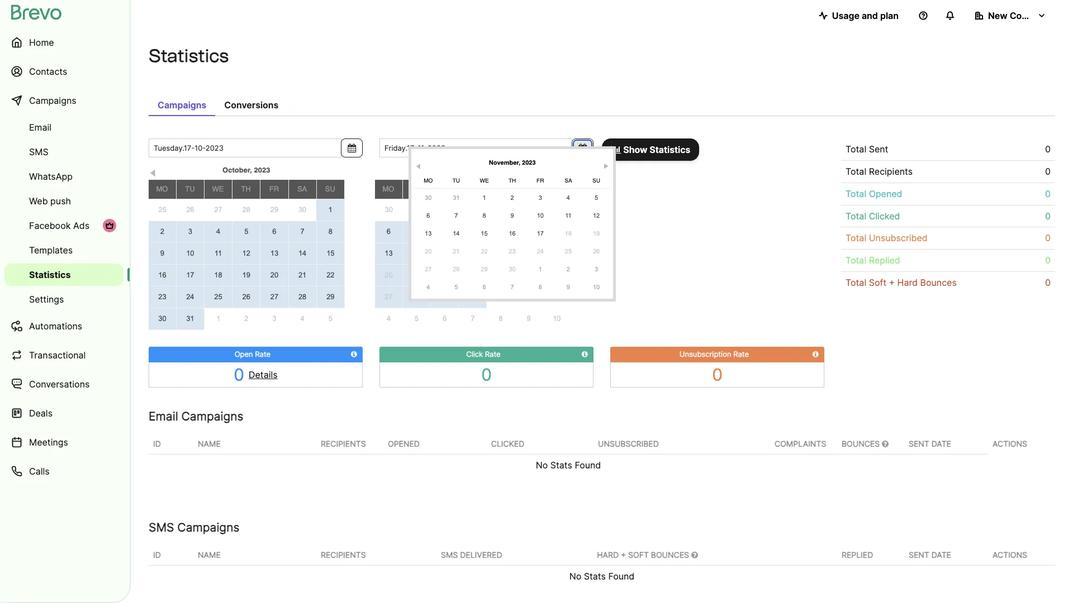 Task type: locate. For each thing, give the bounding box(es) containing it.
web push link
[[4, 190, 123, 212]]

info circle image for unsubscription rate
[[813, 351, 819, 358]]

◀ link
[[414, 160, 423, 170], [149, 167, 157, 178]]

14 for left 14 link
[[298, 249, 307, 258]]

3 link
[[529, 190, 552, 206], [177, 221, 204, 242], [585, 262, 608, 277], [543, 287, 571, 308], [260, 309, 288, 330]]

sa
[[565, 177, 572, 184], [297, 185, 307, 193], [524, 185, 533, 193]]

7 link
[[445, 208, 468, 224], [289, 221, 316, 242], [501, 280, 524, 295], [459, 309, 487, 330]]

17 for topmost 17 link
[[537, 230, 544, 237]]

email for email campaigns
[[149, 410, 178, 424]]

1 total from the top
[[846, 144, 867, 155]]

0 for total soft + hard bounces
[[1045, 277, 1051, 289]]

0 horizontal spatial 31
[[186, 315, 194, 323]]

1 horizontal spatial unsubscribed
[[869, 233, 928, 244]]

sms for sms delivered
[[441, 550, 458, 560]]

we
[[480, 177, 489, 184], [212, 185, 224, 193], [439, 185, 450, 193]]

23 link
[[501, 244, 524, 259], [149, 287, 176, 308]]

7 total from the top
[[846, 277, 867, 289]]

november, 2023 ▶ for the right 13 link
[[489, 159, 609, 170]]

2 rate from the left
[[485, 350, 501, 359]]

november, 2023 ▶ for 13 link to the middle
[[445, 166, 570, 178]]

2 sent from the top
[[909, 550, 930, 560]]

1 date from the top
[[932, 439, 951, 449]]

0 horizontal spatial ▶
[[564, 169, 570, 178]]

1 vertical spatial 31
[[186, 315, 194, 323]]

2
[[511, 195, 514, 201], [160, 227, 164, 236], [567, 266, 570, 273], [527, 293, 531, 301], [244, 315, 248, 323]]

18
[[565, 230, 572, 237], [214, 271, 222, 280]]

14
[[453, 230, 460, 237], [298, 249, 307, 258]]

+
[[889, 277, 895, 289], [621, 550, 626, 560]]

0 horizontal spatial sa
[[297, 185, 307, 193]]

replied
[[869, 255, 900, 266], [842, 550, 873, 560]]

rate right "unsubscription"
[[734, 350, 749, 359]]

5 total from the top
[[846, 233, 867, 244]]

1 vertical spatial 24
[[186, 293, 194, 301]]

0 horizontal spatial 23
[[158, 293, 166, 301]]

2 horizontal spatial 25
[[565, 248, 572, 255]]

soft down total replied at the top right
[[869, 277, 887, 289]]

2 vertical spatial 25 link
[[205, 287, 232, 308]]

0 horizontal spatial we
[[212, 185, 224, 193]]

+ down total replied at the top right
[[889, 277, 895, 289]]

fr
[[537, 177, 544, 184], [269, 185, 279, 193], [496, 185, 505, 193]]

bar chart image
[[611, 145, 621, 154]]

1 horizontal spatial info circle image
[[813, 351, 819, 358]]

name down sms campaigns at the left bottom
[[198, 550, 221, 560]]

0 vertical spatial 17
[[537, 230, 544, 237]]

show statistics button
[[602, 139, 700, 161]]

total down total unsubscribed
[[846, 255, 867, 266]]

0 vertical spatial 24
[[537, 248, 544, 255]]

1 horizontal spatial statistics
[[149, 45, 229, 67]]

unsubscribed
[[869, 233, 928, 244], [598, 439, 659, 449]]

open
[[235, 350, 253, 359]]

2 date from the top
[[932, 550, 951, 560]]

1 horizontal spatial ◀ link
[[414, 160, 423, 170]]

no for sms campaigns
[[570, 571, 582, 582]]

▶
[[604, 163, 609, 170], [564, 169, 570, 178]]

1 horizontal spatial email
[[149, 410, 178, 424]]

2 horizontal spatial 26 link
[[585, 244, 608, 259]]

0 horizontal spatial 18
[[214, 271, 222, 280]]

clicked
[[869, 210, 900, 222], [491, 439, 525, 449]]

1 vertical spatial replied
[[842, 550, 873, 560]]

▶ down show statistics button
[[604, 163, 609, 170]]

total opened
[[846, 188, 903, 199]]

november, 2023 link for 13 link to the middle
[[403, 164, 543, 177]]

1
[[483, 195, 486, 201], [328, 206, 332, 214], [539, 266, 542, 273], [499, 293, 503, 301], [216, 315, 220, 323]]

0 horizontal spatial sms
[[29, 146, 48, 158]]

fr for 29
[[269, 185, 279, 193]]

rate for open rate
[[255, 350, 271, 359]]

2023 for november, 2023 link related to 13 link to the middle
[[484, 166, 500, 174]]

1 vertical spatial 15
[[327, 249, 335, 258]]

name for email campaigns
[[198, 439, 221, 449]]

rate right open
[[255, 350, 271, 359]]

total left sent
[[846, 144, 867, 155]]

total down total sent
[[846, 166, 867, 177]]

sent date
[[909, 439, 951, 449], [909, 550, 951, 560]]

19 link
[[585, 226, 608, 242], [233, 265, 260, 286]]

1 horizontal spatial 26 link
[[233, 287, 260, 308]]

0 vertical spatial name
[[198, 439, 221, 449]]

1 horizontal spatial november,
[[489, 159, 520, 167]]

1 sent from the top
[[909, 439, 930, 449]]

1 vertical spatial 25 link
[[557, 244, 580, 259]]

1 horizontal spatial 14
[[453, 230, 460, 237]]

recipients for email campaigns
[[321, 439, 366, 449]]

1 vertical spatial 26
[[593, 248, 600, 255]]

0 vertical spatial 31 link
[[445, 190, 468, 206]]

2 horizontal spatial sa
[[565, 177, 572, 184]]

total for total recipients
[[846, 166, 867, 177]]

1 vertical spatial 24 link
[[177, 287, 204, 308]]

0 vertical spatial +
[[889, 277, 895, 289]]

2 name from the top
[[198, 550, 221, 560]]

4 total from the top
[[846, 210, 867, 222]]

rate right click
[[485, 350, 501, 359]]

2 info circle image from the left
[[813, 351, 819, 358]]

▶ left ▶ link
[[564, 169, 570, 178]]

total for total unsubscribed
[[846, 233, 867, 244]]

november, 2023 ▶ down to text box
[[445, 166, 570, 178]]

1 vertical spatial 16
[[158, 271, 166, 280]]

1 horizontal spatial no
[[570, 571, 582, 582]]

2 actions from the top
[[993, 550, 1028, 560]]

17 link
[[529, 226, 552, 242], [177, 265, 204, 286]]

0 vertical spatial 15
[[481, 230, 488, 237]]

0 for total opened
[[1045, 188, 1051, 199]]

0 vertical spatial soft
[[869, 277, 887, 289]]

1 sent date from the top
[[909, 439, 951, 449]]

1 horizontal spatial 20 link
[[375, 265, 402, 286]]

0 vertical spatial 22 link
[[473, 244, 496, 259]]

21 link
[[445, 244, 468, 259], [289, 265, 316, 286]]

27 link
[[204, 200, 232, 221], [417, 262, 440, 277], [261, 287, 288, 308], [375, 287, 402, 308]]

0 vertical spatial date
[[932, 439, 951, 449]]

20 link
[[417, 244, 440, 259], [261, 265, 288, 286], [375, 265, 402, 286]]

2 vertical spatial sms
[[441, 550, 458, 560]]

sent
[[909, 439, 930, 449], [909, 550, 930, 560]]

total down total opened
[[846, 210, 867, 222]]

0 horizontal spatial 18 link
[[205, 265, 232, 286]]

0 vertical spatial sms
[[29, 146, 48, 158]]

no for email campaigns
[[536, 460, 548, 471]]

mo
[[424, 177, 433, 184], [156, 185, 168, 193], [383, 185, 394, 193]]

calls link
[[4, 458, 123, 485]]

0 vertical spatial 19 link
[[585, 226, 608, 242]]

soft left bounces
[[628, 550, 649, 560]]

no
[[536, 460, 548, 471], [570, 571, 582, 582]]

31
[[453, 195, 460, 201], [186, 315, 194, 323]]

fr for 3
[[537, 177, 544, 184]]

0 horizontal spatial 16
[[158, 271, 166, 280]]

0 horizontal spatial opened
[[388, 439, 420, 449]]

1 link
[[473, 190, 496, 206], [317, 200, 344, 221], [529, 262, 552, 277], [487, 287, 515, 308], [205, 309, 232, 330]]

total down total replied at the top right
[[846, 277, 867, 289]]

0 vertical spatial 17 link
[[529, 226, 552, 242]]

home link
[[4, 29, 123, 56]]

total for total clicked
[[846, 210, 867, 222]]

recipients
[[869, 166, 913, 177], [321, 439, 366, 449], [321, 550, 366, 560]]

1 rate from the left
[[255, 350, 271, 359]]

1 horizontal spatial 23
[[509, 248, 516, 255]]

30 link
[[417, 190, 440, 206], [288, 200, 317, 221], [375, 200, 403, 221], [501, 262, 524, 277], [459, 287, 487, 308], [149, 309, 176, 330]]

1 horizontal spatial ◀
[[416, 163, 421, 170]]

2023
[[522, 159, 536, 167], [254, 166, 270, 174], [484, 166, 500, 174]]

6 total from the top
[[846, 255, 867, 266]]

22
[[481, 248, 488, 255], [327, 271, 335, 280]]

conversations
[[29, 379, 90, 390]]

0 horizontal spatial ◀
[[149, 169, 157, 178]]

4
[[567, 195, 570, 201], [216, 227, 220, 236], [427, 284, 430, 291], [387, 315, 391, 323], [300, 315, 305, 323]]

total replied
[[846, 255, 900, 266]]

2 horizontal spatial 20 link
[[417, 244, 440, 259]]

1 horizontal spatial 17 link
[[529, 226, 552, 242]]

17 for 17 link to the bottom
[[186, 271, 194, 280]]

1 vertical spatial opened
[[388, 439, 420, 449]]

contacts link
[[4, 58, 123, 85]]

10
[[537, 212, 544, 219], [186, 249, 194, 258], [593, 284, 600, 291], [553, 315, 561, 323]]

november,
[[489, 159, 520, 167], [445, 166, 482, 174]]

16 link
[[501, 226, 524, 242], [149, 265, 176, 286]]

email campaigns
[[149, 410, 244, 424]]

stats for email campaigns
[[551, 460, 572, 471]]

total
[[846, 144, 867, 155], [846, 166, 867, 177], [846, 188, 867, 199], [846, 210, 867, 222], [846, 233, 867, 244], [846, 255, 867, 266], [846, 277, 867, 289]]

1 horizontal spatial bounces
[[920, 277, 957, 289]]

27
[[214, 206, 222, 214], [425, 266, 432, 273], [270, 293, 279, 301], [385, 293, 393, 301]]

info circle image
[[351, 351, 357, 358], [813, 351, 819, 358]]

november, 2023 ▶ down calendar icon at top
[[489, 159, 609, 170]]

1 vertical spatial sms
[[149, 521, 174, 535]]

0 vertical spatial 19
[[593, 230, 600, 237]]

0 horizontal spatial 22 link
[[317, 265, 344, 286]]

◀ link for 25
[[149, 167, 157, 178]]

2 link
[[501, 190, 524, 206], [149, 221, 176, 242], [557, 262, 580, 277], [515, 287, 543, 308], [232, 309, 260, 330]]

15 for left 15 link
[[327, 249, 335, 258]]

1 vertical spatial 12 link
[[233, 243, 260, 264]]

october, 2023
[[223, 166, 270, 174]]

0 vertical spatial 23 link
[[501, 244, 524, 259]]

0 horizontal spatial november,
[[445, 166, 482, 174]]

2 horizontal spatial th
[[509, 177, 516, 184]]

1 info circle image from the left
[[351, 351, 357, 358]]

0 vertical spatial 21
[[453, 248, 460, 255]]

email for email
[[29, 122, 51, 133]]

0 horizontal spatial hard
[[597, 550, 619, 560]]

name down email campaigns
[[198, 439, 221, 449]]

1 vertical spatial 17
[[186, 271, 194, 280]]

found for email campaigns
[[575, 460, 601, 471]]

◀
[[416, 163, 421, 170], [149, 169, 157, 178]]

1 horizontal spatial 12 link
[[585, 208, 608, 224]]

1 vertical spatial recipients
[[321, 439, 366, 449]]

0 vertical spatial hard
[[898, 277, 918, 289]]

25
[[158, 206, 167, 214], [565, 248, 572, 255], [214, 293, 222, 301]]

◀ for 25
[[149, 169, 157, 178]]

id for email campaigns
[[153, 439, 161, 449]]

20 for the right 13 link
[[425, 248, 432, 255]]

id down email campaigns
[[153, 439, 161, 449]]

13
[[425, 230, 432, 237], [270, 249, 279, 258], [385, 249, 393, 258]]

0 horizontal spatial ◀ link
[[149, 167, 157, 178]]

25 for leftmost 25 link
[[158, 206, 167, 214]]

1 vertical spatial 21 link
[[289, 265, 316, 286]]

info circle image for open rate
[[351, 351, 357, 358]]

20
[[425, 248, 432, 255], [270, 271, 279, 280], [385, 271, 393, 280]]

contacts
[[29, 66, 67, 77]]

+ left bounces
[[621, 550, 626, 560]]

2 id from the top
[[153, 550, 161, 560]]

1 horizontal spatial rate
[[485, 350, 501, 359]]

26 link
[[176, 200, 204, 221], [585, 244, 608, 259], [233, 287, 260, 308]]

total for total replied
[[846, 255, 867, 266]]

25 for right 25 link
[[565, 248, 572, 255]]

1 vertical spatial 15 link
[[317, 243, 344, 264]]

0 vertical spatial 22
[[481, 248, 488, 255]]

th
[[509, 177, 516, 184], [241, 185, 251, 193], [468, 185, 477, 193]]

12 link
[[585, 208, 608, 224], [233, 243, 260, 264]]

15 link
[[473, 226, 496, 242], [317, 243, 344, 264]]

0 vertical spatial 25 link
[[149, 200, 176, 221]]

stats for sms campaigns
[[584, 571, 606, 582]]

25 link
[[149, 200, 176, 221], [557, 244, 580, 259], [205, 287, 232, 308]]

recipients for sms campaigns
[[321, 550, 366, 560]]

0 for total unsubscribed
[[1045, 233, 1051, 244]]

sms for sms campaigns
[[149, 521, 174, 535]]

0 for total recipients
[[1045, 166, 1051, 177]]

9 link
[[501, 208, 524, 224], [149, 243, 176, 264], [557, 280, 580, 295], [515, 308, 543, 330]]

0 for total sent
[[1045, 144, 1051, 155]]

3 rate from the left
[[734, 350, 749, 359]]

◀ link for 30
[[414, 160, 423, 170]]

1 vertical spatial name
[[198, 550, 221, 560]]

14 for the rightmost 14 link
[[453, 230, 460, 237]]

0 horizontal spatial statistics
[[29, 269, 71, 281]]

1 name from the top
[[198, 439, 221, 449]]

we for 1
[[480, 177, 489, 184]]

stats
[[551, 460, 572, 471], [584, 571, 606, 582]]

0 horizontal spatial 17
[[186, 271, 194, 280]]

1 horizontal spatial fr
[[496, 185, 505, 193]]

▶ link
[[602, 160, 611, 170]]

no stats found
[[536, 460, 601, 471], [570, 571, 635, 582]]

3
[[539, 195, 542, 201], [188, 227, 192, 236], [595, 266, 598, 273], [555, 293, 559, 301], [272, 315, 276, 323]]

2 total from the top
[[846, 166, 867, 177]]

30
[[425, 195, 432, 201], [298, 206, 307, 214], [385, 206, 393, 214], [509, 266, 516, 273], [469, 293, 477, 301], [158, 315, 166, 323]]

0 horizontal spatial 15
[[327, 249, 335, 258]]

unsubscription rate
[[680, 350, 749, 359]]

campaigns
[[29, 95, 76, 106], [158, 100, 206, 111], [181, 410, 244, 424], [177, 521, 240, 535]]

24
[[537, 248, 544, 255], [186, 293, 194, 301]]

rate for unsubscription rate
[[734, 350, 749, 359]]

22 for bottommost 22 link
[[327, 271, 335, 280]]

18 link
[[557, 226, 580, 242], [205, 265, 232, 286]]

2 vertical spatial recipients
[[321, 550, 366, 560]]

26
[[186, 206, 194, 214], [593, 248, 600, 255], [242, 293, 250, 301]]

date
[[932, 439, 951, 449], [932, 550, 951, 560]]

total up total clicked at top
[[846, 188, 867, 199]]

no stats found for sms campaigns
[[570, 571, 635, 582]]

november, 2023 link
[[442, 157, 583, 170], [403, 164, 543, 177]]

0 for total clicked
[[1045, 210, 1051, 222]]

deals link
[[4, 400, 123, 427]]

10 link
[[529, 208, 552, 224], [177, 243, 204, 264], [585, 280, 608, 295], [543, 308, 571, 330]]

13 for the right 13 link
[[425, 230, 432, 237]]

31 link
[[445, 190, 468, 206], [177, 309, 204, 330]]

3 total from the top
[[846, 188, 867, 199]]

0 horizontal spatial clicked
[[491, 439, 525, 449]]

8
[[483, 212, 486, 219], [329, 228, 333, 236], [539, 284, 542, 291], [499, 315, 503, 323]]

1 id from the top
[[153, 439, 161, 449]]

0 horizontal spatial 25
[[158, 206, 167, 214]]

th for 28
[[241, 185, 251, 193]]

delivered
[[460, 550, 502, 560]]

29 link
[[260, 200, 288, 221], [473, 262, 496, 277], [317, 287, 344, 308], [431, 287, 459, 308]]

7
[[455, 212, 458, 219], [300, 227, 305, 236], [511, 284, 514, 291], [471, 315, 475, 323]]

5
[[595, 195, 598, 201], [244, 227, 248, 236], [455, 284, 458, 291], [415, 315, 419, 323], [329, 315, 333, 323]]

13 link
[[417, 226, 440, 242], [261, 243, 288, 264], [375, 243, 402, 264]]

click rate
[[466, 350, 501, 359]]

31 for the right the 31 link
[[453, 195, 460, 201]]

29
[[270, 206, 279, 214], [481, 266, 488, 273], [327, 293, 335, 301], [441, 293, 449, 301]]

total down total clicked at top
[[846, 233, 867, 244]]

soft
[[869, 277, 887, 289], [628, 550, 649, 560]]

id down sms campaigns at the left bottom
[[153, 550, 161, 560]]

▶ for 13 link to the middle
[[564, 169, 570, 178]]

0 vertical spatial found
[[575, 460, 601, 471]]



Task type: vqa. For each thing, say whether or not it's contained in the screenshot.
the left Fr
yes



Task type: describe. For each thing, give the bounding box(es) containing it.
email link
[[4, 116, 123, 139]]

sms link
[[4, 141, 123, 163]]

su for 5
[[593, 177, 600, 184]]

settings
[[29, 294, 64, 305]]

0 horizontal spatial 24 link
[[177, 287, 204, 308]]

details
[[249, 369, 278, 380]]

0 horizontal spatial 15 link
[[317, 243, 344, 264]]

0 horizontal spatial 14 link
[[289, 243, 316, 264]]

facebook ads link
[[4, 215, 123, 237]]

web push
[[29, 196, 71, 207]]

deals
[[29, 408, 53, 419]]

1 horizontal spatial 14 link
[[445, 226, 468, 242]]

0 vertical spatial bounces
[[920, 277, 957, 289]]

1 vertical spatial soft
[[628, 550, 649, 560]]

1 vertical spatial hard
[[597, 550, 619, 560]]

1 vertical spatial 22 link
[[317, 265, 344, 286]]

0 vertical spatial recipients
[[869, 166, 913, 177]]

total for total opened
[[846, 188, 867, 199]]

2 vertical spatial 26
[[242, 293, 250, 301]]

0 horizontal spatial 2023
[[254, 166, 270, 174]]

0 vertical spatial 21 link
[[445, 244, 468, 259]]

0 horizontal spatial unsubscribed
[[598, 439, 659, 449]]

facebook
[[29, 220, 71, 231]]

calendar image
[[348, 144, 356, 153]]

2 vertical spatial statistics
[[29, 269, 71, 281]]

usage
[[832, 10, 860, 21]]

mo for 31
[[424, 177, 433, 184]]

total soft + hard bounces
[[846, 277, 957, 289]]

th for 2
[[509, 177, 516, 184]]

1 horizontal spatial 16
[[509, 230, 516, 237]]

18 for the top 18 link
[[565, 230, 572, 237]]

name for sms campaigns
[[198, 550, 221, 560]]

november, 2023 link for the right 13 link
[[442, 157, 583, 170]]

templates
[[29, 245, 73, 256]]

1 horizontal spatial mo
[[383, 185, 394, 193]]

1 horizontal spatial 25 link
[[205, 287, 232, 308]]

13 for 13 link to the middle
[[385, 249, 393, 258]]

rate for click rate
[[485, 350, 501, 359]]

sent
[[869, 144, 889, 155]]

new
[[988, 10, 1008, 21]]

calls
[[29, 466, 50, 477]]

1 horizontal spatial 19
[[593, 230, 600, 237]]

1 horizontal spatial 23 link
[[501, 244, 524, 259]]

1 horizontal spatial 24 link
[[529, 244, 552, 259]]

1 horizontal spatial +
[[889, 277, 895, 289]]

complaints
[[775, 439, 826, 449]]

total unsubscribed
[[846, 233, 928, 244]]

24 for 24 link to the right
[[537, 248, 544, 255]]

sa for 4
[[565, 177, 572, 184]]

total sent
[[846, 144, 889, 155]]

0 vertical spatial 26 link
[[176, 200, 204, 221]]

1 horizontal spatial 31 link
[[445, 190, 468, 206]]

0 details
[[234, 365, 278, 385]]

0 vertical spatial replied
[[869, 255, 900, 266]]

1 horizontal spatial 22 link
[[473, 244, 496, 259]]

1 horizontal spatial 13 link
[[375, 243, 402, 264]]

0 horizontal spatial 20
[[270, 271, 279, 280]]

october,
[[223, 166, 252, 174]]

tu for 31
[[453, 177, 460, 184]]

found for sms campaigns
[[608, 571, 635, 582]]

november, for 13 link to the middle
[[445, 166, 482, 174]]

id for sms campaigns
[[153, 550, 161, 560]]

1 vertical spatial 23
[[158, 293, 166, 301]]

0 vertical spatial 12 link
[[585, 208, 608, 224]]

2 horizontal spatial 13 link
[[417, 226, 440, 242]]

1 actions from the top
[[993, 439, 1028, 449]]

tu for 26
[[185, 185, 195, 193]]

1 vertical spatial 31 link
[[177, 309, 204, 330]]

push
[[50, 196, 71, 207]]

conversations link
[[4, 371, 123, 398]]

1 horizontal spatial 15 link
[[473, 226, 496, 242]]

whatsapp link
[[4, 165, 123, 188]]

0 horizontal spatial 12
[[242, 249, 250, 258]]

0 horizontal spatial 20 link
[[261, 265, 288, 286]]

total recipients
[[846, 166, 913, 177]]

web
[[29, 196, 48, 207]]

0 horizontal spatial 25 link
[[149, 200, 176, 221]]

statistics inside button
[[650, 144, 691, 155]]

plan
[[880, 10, 899, 21]]

0 horizontal spatial 19
[[242, 271, 250, 280]]

info circle image
[[582, 351, 588, 358]]

◀ for 30
[[416, 163, 421, 170]]

and
[[862, 10, 878, 21]]

1 vertical spatial 17 link
[[177, 265, 204, 286]]

sms for sms
[[29, 146, 48, 158]]

show statistics
[[621, 144, 691, 155]]

24 for 24 link to the left
[[186, 293, 194, 301]]

22 for right 22 link
[[481, 248, 488, 255]]

From text field
[[149, 139, 342, 158]]

home
[[29, 37, 54, 48]]

november, for the right 13 link
[[489, 159, 520, 167]]

we for 27
[[212, 185, 224, 193]]

company
[[1010, 10, 1051, 21]]

usage and plan
[[832, 10, 899, 21]]

0 horizontal spatial 11 link
[[205, 243, 232, 264]]

new company button
[[966, 4, 1055, 27]]

1 horizontal spatial sa
[[524, 185, 533, 193]]

0 horizontal spatial 11
[[215, 249, 222, 258]]

total for total soft + hard bounces
[[846, 277, 867, 289]]

templates link
[[4, 239, 123, 262]]

ads
[[73, 220, 89, 231]]

0 horizontal spatial bounces
[[842, 439, 882, 449]]

2 horizontal spatial 26
[[593, 248, 600, 255]]

15 for right 15 link
[[481, 230, 488, 237]]

▶ for the right 13 link
[[604, 163, 609, 170]]

automations
[[29, 321, 82, 332]]

statistics link
[[4, 264, 123, 286]]

0 for total replied
[[1045, 255, 1051, 266]]

october, 2023 link
[[176, 164, 317, 177]]

sa for 30
[[297, 185, 307, 193]]

2 sent date from the top
[[909, 550, 951, 560]]

2023 for november, 2023 link associated with the right 13 link
[[522, 159, 536, 167]]

0 horizontal spatial 13 link
[[261, 243, 288, 264]]

automations link
[[4, 313, 123, 340]]

conversions
[[224, 100, 279, 111]]

20 link for the right 13 link
[[417, 244, 440, 259]]

new company
[[988, 10, 1051, 21]]

sms delivered
[[441, 550, 502, 560]]

0 vertical spatial 16 link
[[501, 226, 524, 242]]

transactional
[[29, 350, 86, 361]]

1 horizontal spatial soft
[[869, 277, 887, 289]]

show
[[623, 144, 648, 155]]

0 vertical spatial unsubscribed
[[869, 233, 928, 244]]

25 for middle 25 link
[[214, 293, 222, 301]]

1 horizontal spatial th
[[468, 185, 477, 193]]

0 horizontal spatial 23 link
[[149, 287, 176, 308]]

1 horizontal spatial tu
[[412, 185, 421, 193]]

1 horizontal spatial we
[[439, 185, 450, 193]]

hard  + soft bounces
[[597, 550, 692, 560]]

1 vertical spatial 21
[[298, 271, 307, 280]]

20 link for 13 link to the middle
[[375, 265, 402, 286]]

31 for bottommost the 31 link
[[186, 315, 194, 323]]

0 horizontal spatial 26
[[186, 206, 194, 214]]

su for 1
[[325, 185, 335, 193]]

0 vertical spatial 18 link
[[557, 226, 580, 242]]

0 horizontal spatial 21 link
[[289, 265, 316, 286]]

facebook ads
[[29, 220, 89, 231]]

transactional link
[[4, 342, 123, 369]]

13 for 13 link to the left
[[270, 249, 279, 258]]

0 horizontal spatial campaigns link
[[4, 87, 123, 114]]

unsubscription
[[680, 350, 732, 359]]

1 vertical spatial clicked
[[491, 439, 525, 449]]

total clicked
[[846, 210, 900, 222]]

0 vertical spatial opened
[[869, 188, 903, 199]]

18 for bottom 18 link
[[214, 271, 222, 280]]

0 horizontal spatial +
[[621, 550, 626, 560]]

1 horizontal spatial su
[[552, 185, 562, 193]]

20 for 13 link to the middle
[[385, 271, 393, 280]]

usage and plan button
[[810, 4, 908, 27]]

0 vertical spatial statistics
[[149, 45, 229, 67]]

calendar image
[[579, 144, 587, 153]]

left___rvooi image
[[105, 221, 114, 230]]

click
[[466, 350, 483, 359]]

no stats found for email campaigns
[[536, 460, 601, 471]]

1 vertical spatial 26 link
[[585, 244, 608, 259]]

total for total sent
[[846, 144, 867, 155]]

open rate
[[235, 350, 271, 359]]

conversions link
[[215, 94, 288, 116]]

0 horizontal spatial 19 link
[[233, 265, 260, 286]]

meetings link
[[4, 429, 123, 456]]

1 vertical spatial 18 link
[[205, 265, 232, 286]]

1 horizontal spatial campaigns link
[[149, 94, 215, 116]]

1 horizontal spatial 11
[[565, 212, 572, 219]]

whatsapp
[[29, 171, 73, 182]]

bounces
[[651, 550, 689, 560]]

meetings
[[29, 437, 68, 448]]

0 vertical spatial clicked
[[869, 210, 900, 222]]

0 vertical spatial 11 link
[[557, 208, 580, 224]]

mo for 26
[[156, 185, 168, 193]]

1 vertical spatial 16 link
[[149, 265, 176, 286]]

To text field
[[380, 139, 573, 158]]

2 horizontal spatial 25 link
[[557, 244, 580, 259]]

settings link
[[4, 288, 123, 311]]

sms campaigns
[[149, 521, 240, 535]]

1 horizontal spatial 12
[[593, 212, 600, 219]]



